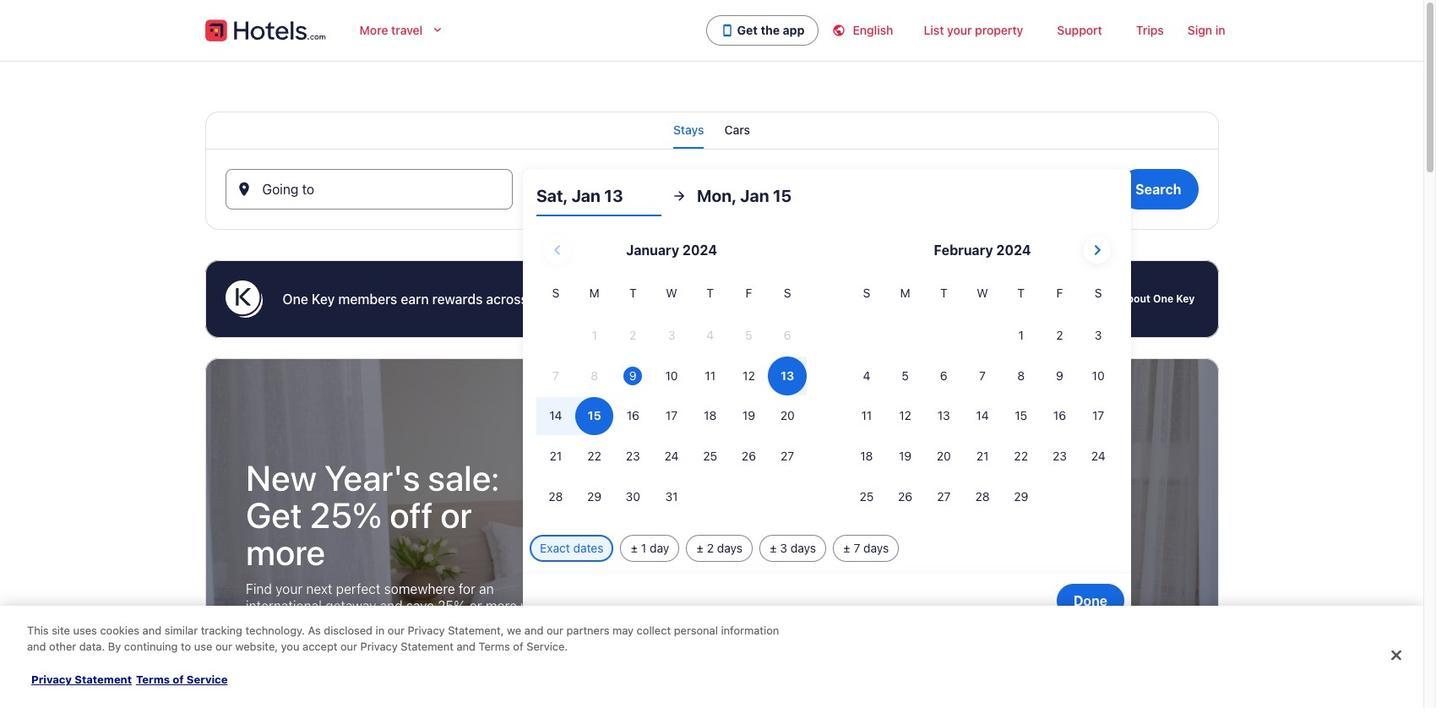 Task type: vqa. For each thing, say whether or not it's contained in the screenshot.


Task type: describe. For each thing, give the bounding box(es) containing it.
f for january 2024
[[746, 286, 752, 300]]

14
[[977, 409, 989, 423]]

21 for first 21 button from the right
[[977, 449, 989, 463]]

27 inside february 2024 element
[[937, 489, 951, 504]]

1 horizontal spatial privacy
[[361, 640, 398, 654]]

app
[[783, 23, 805, 37]]

12 inside january 2024 element
[[743, 368, 755, 383]]

7 inside button
[[980, 368, 986, 383]]

small image
[[833, 24, 853, 37]]

website,
[[235, 640, 278, 654]]

until
[[341, 615, 368, 631]]

in inside "sign in" dropdown button
[[1216, 23, 1226, 37]]

find
[[246, 582, 272, 597]]

and up continuing
[[142, 624, 162, 637]]

1 horizontal spatial get
[[738, 23, 758, 37]]

to
[[181, 640, 191, 654]]

1 horizontal spatial 25%
[[437, 598, 466, 614]]

you
[[281, 640, 300, 654]]

0 horizontal spatial of
[[173, 673, 184, 687]]

as
[[308, 624, 321, 637]]

19 for bottommost 19 button
[[899, 449, 912, 463]]

0 horizontal spatial 7
[[854, 541, 861, 555]]

english
[[853, 23, 894, 37]]

4 s from the left
[[1095, 286, 1103, 300]]

2 28 button from the left
[[964, 478, 1002, 516]]

26 for topmost 26 button
[[742, 449, 756, 463]]

25 inside january 2024 element
[[703, 449, 718, 463]]

next
[[306, 582, 332, 597]]

get the app
[[738, 23, 805, 37]]

1 vertical spatial or
[[469, 598, 482, 614]]

31
[[666, 489, 678, 504]]

and right we
[[525, 624, 544, 637]]

accept
[[303, 640, 338, 654]]

getaway
[[325, 598, 376, 614]]

± 3 days
[[770, 541, 816, 555]]

hotels.com,
[[588, 292, 664, 307]]

3 s from the left
[[863, 286, 871, 300]]

trips link
[[1120, 14, 1181, 47]]

in inside the this site uses cookies and similar tracking technology. as disclosed in our privacy statement, we and our partners may collect personal information and other data. by continuing to use our website, you accept our  privacy statement and terms of service.
[[376, 624, 385, 637]]

0 horizontal spatial privacy
[[31, 673, 72, 687]]

0 vertical spatial 25%
[[309, 494, 382, 536]]

download the app button image
[[721, 24, 734, 37]]

± 2 days
[[697, 541, 743, 555]]

1 vertical spatial 25 button
[[848, 478, 886, 516]]

new year's sale: get 25% off or more main content
[[0, 61, 1424, 708]]

± for ± 1 day
[[631, 541, 638, 555]]

8
[[1018, 368, 1025, 383]]

6
[[941, 368, 948, 383]]

search button
[[1119, 169, 1199, 210]]

0 vertical spatial 20 button
[[768, 397, 807, 436]]

property
[[975, 23, 1024, 37]]

1 9 button from the left
[[614, 356, 653, 395]]

done button
[[1057, 584, 1125, 618]]

across
[[486, 292, 528, 307]]

technology.
[[246, 624, 305, 637]]

and inside new year's sale: get 25% off or more find your next perfect somewhere for an international getaway and save 25% or more with member prices until jan 31.
[[380, 598, 402, 614]]

february
[[934, 243, 994, 258]]

29 inside february 2024 element
[[1014, 489, 1029, 504]]

31.
[[396, 615, 414, 631]]

13 inside 13 button
[[938, 409, 951, 423]]

use
[[194, 640, 212, 654]]

3 t from the left
[[941, 286, 948, 300]]

may
[[613, 624, 634, 637]]

mon,
[[697, 186, 737, 205]]

2 29 button from the left
[[1002, 478, 1041, 516]]

11 button inside january 2024 element
[[691, 356, 730, 395]]

day
[[650, 541, 670, 555]]

30 button
[[614, 478, 653, 516]]

0 vertical spatial 26 button
[[730, 437, 768, 476]]

days for ± 2 days
[[717, 541, 743, 555]]

f for february 2024
[[1057, 286, 1064, 300]]

6 button
[[925, 356, 964, 395]]

2 button
[[1041, 316, 1080, 355]]

terms of service link
[[136, 673, 228, 687]]

17 inside january 2024 element
[[666, 409, 678, 423]]

2 24 button from the left
[[1080, 437, 1118, 476]]

rewards
[[432, 292, 483, 307]]

and down this
[[27, 640, 46, 654]]

22 inside february 2024 element
[[1015, 449, 1029, 463]]

new
[[246, 456, 317, 499]]

0 horizontal spatial 19 button
[[730, 397, 768, 436]]

similar
[[165, 624, 198, 637]]

m for february 2024
[[901, 286, 911, 300]]

sign in
[[1188, 23, 1226, 37]]

2024 for february 2024
[[997, 243, 1032, 258]]

service
[[187, 673, 228, 687]]

tab list inside new year's sale: get 25% off or more main content
[[205, 112, 1219, 149]]

1 horizontal spatial key
[[1177, 292, 1195, 305]]

29 inside january 2024 element
[[587, 489, 602, 504]]

2 17 button from the left
[[1080, 397, 1118, 436]]

information
[[721, 624, 779, 637]]

8 button
[[1002, 356, 1041, 395]]

1 horizontal spatial 20 button
[[925, 437, 964, 476]]

international
[[246, 598, 321, 614]]

mon, jan 15 button
[[697, 176, 822, 216]]

15 inside february 2024 element
[[1015, 409, 1028, 423]]

1 vertical spatial statement
[[75, 673, 132, 687]]

0 horizontal spatial key
[[312, 292, 335, 307]]

jan 13 - jan 15 button
[[523, 169, 811, 210]]

1 inside button
[[1019, 328, 1024, 342]]

personal
[[674, 624, 718, 637]]

february 2024 element
[[848, 284, 1118, 518]]

5
[[902, 368, 909, 383]]

0 horizontal spatial one
[[283, 292, 308, 307]]

1 vertical spatial 12 button
[[886, 397, 925, 436]]

new year's sale: get 25% off or more find your next perfect somewhere for an international getaway and save 25% or more with member prices until jan 31.
[[246, 456, 546, 631]]

30
[[626, 489, 641, 504]]

w for january
[[666, 286, 678, 300]]

2 16 button from the left
[[1041, 397, 1080, 436]]

1 17 button from the left
[[653, 397, 691, 436]]

dates
[[573, 541, 604, 555]]

1 vertical spatial terms
[[136, 673, 170, 687]]

1 10 button from the left
[[653, 356, 691, 395]]

continuing
[[124, 640, 178, 654]]

expedia,
[[531, 292, 585, 307]]

collect
[[637, 624, 671, 637]]

perfect
[[336, 582, 380, 597]]

16 inside january 2024 element
[[627, 409, 640, 423]]

3 inside button
[[1095, 328, 1102, 342]]

cookies
[[100, 624, 139, 637]]

list your property link
[[907, 14, 1041, 47]]

18 for left 18 'button'
[[704, 409, 717, 423]]

1 horizontal spatial more
[[485, 598, 517, 614]]

learn about one key
[[1090, 292, 1195, 305]]

1 horizontal spatial one
[[1154, 292, 1174, 305]]

exact dates
[[540, 541, 604, 555]]

1 vertical spatial 19 button
[[886, 437, 925, 476]]

the
[[761, 23, 780, 37]]

0 horizontal spatial 12 button
[[730, 356, 768, 395]]

0 horizontal spatial 18 button
[[691, 397, 730, 436]]

list
[[924, 23, 944, 37]]

3 button
[[1080, 316, 1118, 355]]

tracking
[[201, 624, 243, 637]]

privacy alert dialog
[[0, 606, 1424, 708]]

1 vertical spatial 3
[[780, 541, 788, 555]]

for
[[458, 582, 475, 597]]

22 inside january 2024 element
[[588, 449, 602, 463]]

terms inside the this site uses cookies and similar tracking technology. as disclosed in our privacy statement, we and our partners may collect personal information and other data. by continuing to use our website, you accept our  privacy statement and terms of service.
[[479, 640, 510, 654]]

jan inside new year's sale: get 25% off or more find your next perfect somewhere for an international getaway and save 25% or more with member prices until jan 31.
[[371, 615, 393, 631]]

23 for first 23 button from the right
[[1053, 449, 1067, 463]]

sat, jan 13 button
[[537, 176, 662, 216]]

0 horizontal spatial 25 button
[[691, 437, 730, 476]]

1 horizontal spatial 26 button
[[886, 478, 925, 516]]

get the app link
[[706, 15, 819, 46]]

w for february
[[977, 286, 989, 300]]

travel
[[391, 23, 423, 37]]

-
[[604, 188, 610, 204]]

20 for the rightmost the 20 button
[[937, 449, 951, 463]]

one key members earn rewards across expedia, hotels.com, and vrbo
[[283, 292, 724, 307]]

vrbo
[[694, 292, 724, 307]]

13 inside jan 13 - jan 15 button
[[586, 188, 600, 204]]

1 horizontal spatial 18 button
[[848, 437, 886, 476]]



Task type: locate. For each thing, give the bounding box(es) containing it.
23 inside february 2024 element
[[1053, 449, 1067, 463]]

with
[[520, 598, 546, 614]]

our right the until
[[388, 624, 405, 637]]

sale:
[[427, 456, 499, 499]]

0 horizontal spatial more
[[246, 531, 325, 573]]

28 button down 14 "button"
[[964, 478, 1002, 516]]

our down disclosed
[[341, 640, 357, 654]]

27 button inside january 2024 element
[[768, 437, 807, 476]]

16
[[627, 409, 640, 423], [1054, 409, 1067, 423]]

data.
[[79, 640, 105, 654]]

1 horizontal spatial 19 button
[[886, 437, 925, 476]]

list your property
[[924, 23, 1024, 37]]

0 vertical spatial 27 button
[[768, 437, 807, 476]]

of inside the this site uses cookies and similar tracking technology. as disclosed in our privacy statement, we and our partners may collect personal information and other data. by continuing to use our website, you accept our  privacy statement and terms of service.
[[513, 640, 524, 654]]

± for ± 3 days
[[770, 541, 777, 555]]

or right off
[[440, 494, 472, 536]]

10 for first 10 button from left
[[666, 368, 678, 383]]

1 horizontal spatial 28 button
[[964, 478, 1002, 516]]

t down january
[[630, 286, 637, 300]]

0 horizontal spatial 28 button
[[537, 478, 575, 516]]

18 for rightmost 18 'button'
[[861, 449, 873, 463]]

29 button
[[575, 478, 614, 516], [1002, 478, 1041, 516]]

2 inside button
[[1057, 328, 1064, 342]]

17 button up 31
[[653, 397, 691, 436]]

0 horizontal spatial statement
[[75, 673, 132, 687]]

cars
[[725, 123, 751, 137]]

1 horizontal spatial 15
[[773, 186, 792, 205]]

1 horizontal spatial 16
[[1054, 409, 1067, 423]]

16 inside february 2024 element
[[1054, 409, 1067, 423]]

1 17 from the left
[[666, 409, 678, 423]]

± right ± 3 days
[[843, 541, 851, 555]]

23
[[626, 449, 640, 463], [1053, 449, 1067, 463]]

13 button
[[925, 397, 964, 436]]

22 button down 15 button
[[1002, 437, 1041, 476]]

25 button
[[691, 437, 730, 476], [848, 478, 886, 516]]

m up 5
[[901, 286, 911, 300]]

27
[[781, 449, 795, 463], [937, 489, 951, 504]]

0 horizontal spatial 17
[[666, 409, 678, 423]]

0 horizontal spatial your
[[275, 582, 302, 597]]

0 vertical spatial 27
[[781, 449, 795, 463]]

13 inside sat, jan 13 button
[[604, 186, 623, 205]]

january 2024
[[626, 243, 718, 258]]

0 vertical spatial 19 button
[[730, 397, 768, 436]]

1
[[1019, 328, 1024, 342], [641, 541, 647, 555]]

19 inside february 2024 element
[[899, 449, 912, 463]]

0 horizontal spatial 9
[[630, 368, 637, 383]]

prices
[[300, 615, 338, 631]]

days for ± 7 days
[[864, 541, 889, 555]]

± 7 days
[[843, 541, 889, 555]]

your right list
[[947, 23, 972, 37]]

1 28 button from the left
[[537, 478, 575, 516]]

directional image
[[672, 188, 687, 204]]

support
[[1058, 23, 1103, 37]]

1 vertical spatial 7
[[854, 541, 861, 555]]

terms down continuing
[[136, 673, 170, 687]]

3 ± from the left
[[770, 541, 777, 555]]

26 inside february 2024 element
[[898, 489, 913, 504]]

stays link
[[674, 112, 704, 149]]

11 button down 4 button in the bottom of the page
[[848, 397, 886, 436]]

10 button down "3" button
[[1080, 356, 1118, 395]]

23 inside january 2024 element
[[626, 449, 640, 463]]

24
[[665, 449, 679, 463], [1092, 449, 1106, 463]]

9 inside february 2024 element
[[1056, 368, 1064, 383]]

11 for "11" "button" inside the january 2024 element
[[705, 368, 716, 383]]

our down tracking
[[215, 640, 232, 654]]

1 horizontal spatial in
[[1216, 23, 1226, 37]]

17 button
[[653, 397, 691, 436], [1080, 397, 1118, 436]]

4 ± from the left
[[843, 541, 851, 555]]

f up 2 button at the right
[[1057, 286, 1064, 300]]

sign in button
[[1181, 14, 1233, 47]]

by
[[108, 640, 121, 654]]

4 button
[[848, 356, 886, 395]]

10 button
[[653, 356, 691, 395], [1080, 356, 1118, 395]]

0 horizontal spatial 26 button
[[730, 437, 768, 476]]

3 days from the left
[[864, 541, 889, 555]]

29 button left 30
[[575, 478, 614, 516]]

privacy statement terms of service
[[31, 673, 228, 687]]

privacy down the until
[[361, 640, 398, 654]]

and down statement,
[[457, 640, 476, 654]]

1 24 from the left
[[665, 449, 679, 463]]

25 inside february 2024 element
[[860, 489, 874, 504]]

1 21 button from the left
[[537, 437, 575, 476]]

0 vertical spatial or
[[440, 494, 472, 536]]

key right about
[[1177, 292, 1195, 305]]

21 inside february 2024 element
[[977, 449, 989, 463]]

this
[[27, 624, 49, 637]]

service.
[[527, 640, 568, 654]]

tab list
[[205, 112, 1219, 149]]

s down previous month image
[[552, 286, 560, 300]]

25% down for
[[437, 598, 466, 614]]

22 button inside january 2024 element
[[575, 437, 614, 476]]

2 16 from the left
[[1054, 409, 1067, 423]]

19 for left 19 button
[[743, 409, 756, 423]]

2 10 from the left
[[1093, 368, 1105, 383]]

11 down vrbo
[[705, 368, 716, 383]]

2 21 button from the left
[[964, 437, 1002, 476]]

21 inside january 2024 element
[[550, 449, 562, 463]]

site
[[52, 624, 70, 637]]

2 29 from the left
[[1014, 489, 1029, 504]]

17 inside february 2024 element
[[1093, 409, 1105, 423]]

25 button up ± 7 days
[[848, 478, 886, 516]]

an
[[479, 582, 494, 597]]

16 down today element
[[627, 409, 640, 423]]

2 horizontal spatial days
[[864, 541, 889, 555]]

20
[[781, 409, 795, 423], [937, 449, 951, 463]]

1 horizontal spatial of
[[513, 640, 524, 654]]

trips
[[1137, 23, 1164, 37]]

11 button inside february 2024 element
[[848, 397, 886, 436]]

1 days from the left
[[717, 541, 743, 555]]

17 up 31
[[666, 409, 678, 423]]

or
[[440, 494, 472, 536], [469, 598, 482, 614]]

28 for 1st 28 button from right
[[976, 489, 990, 504]]

days
[[717, 541, 743, 555], [791, 541, 816, 555], [864, 541, 889, 555]]

9 down 'hotels.com,'
[[630, 368, 637, 383]]

learn
[[1090, 292, 1119, 305]]

1 horizontal spatial 17
[[1093, 409, 1105, 423]]

1 horizontal spatial 25
[[860, 489, 874, 504]]

28 up exact
[[549, 489, 563, 504]]

0 horizontal spatial 2
[[707, 541, 714, 555]]

1 vertical spatial your
[[275, 582, 302, 597]]

privacy statement link
[[31, 673, 132, 687]]

m right expedia, on the top left
[[590, 286, 600, 300]]

key left members
[[312, 292, 335, 307]]

more up find on the left bottom
[[246, 531, 325, 573]]

25% left off
[[309, 494, 382, 536]]

± for ± 7 days
[[843, 541, 851, 555]]

1 vertical spatial 1
[[641, 541, 647, 555]]

1 vertical spatial 25%
[[437, 598, 466, 614]]

9 button right 8
[[1041, 356, 1080, 395]]

t
[[630, 286, 637, 300], [707, 286, 714, 300], [941, 286, 948, 300], [1018, 286, 1025, 300]]

19 inside january 2024 element
[[743, 409, 756, 423]]

f inside january 2024 element
[[746, 286, 752, 300]]

0 vertical spatial 12
[[743, 368, 755, 383]]

31 button
[[653, 478, 691, 516]]

more
[[360, 23, 388, 37]]

get
[[738, 23, 758, 37], [246, 494, 302, 536]]

1 23 button from the left
[[614, 437, 653, 476]]

28 down 14 "button"
[[976, 489, 990, 504]]

1 vertical spatial get
[[246, 494, 302, 536]]

1 f from the left
[[746, 286, 752, 300]]

1 21 from the left
[[550, 449, 562, 463]]

1 horizontal spatial 27
[[937, 489, 951, 504]]

4 t from the left
[[1018, 286, 1025, 300]]

2024 right january
[[683, 243, 718, 258]]

2 right day
[[707, 541, 714, 555]]

1 10 from the left
[[666, 368, 678, 383]]

more
[[246, 531, 325, 573], [485, 598, 517, 614]]

2 10 button from the left
[[1080, 356, 1118, 395]]

1 horizontal spatial 11 button
[[848, 397, 886, 436]]

1 horizontal spatial 12
[[899, 409, 912, 423]]

one right about
[[1154, 292, 1174, 305]]

in left the 31.
[[376, 624, 385, 637]]

1 29 from the left
[[587, 489, 602, 504]]

sat,
[[537, 186, 568, 205]]

0 vertical spatial in
[[1216, 23, 1226, 37]]

9 right the 8 button on the right
[[1056, 368, 1064, 383]]

2 17 from the left
[[1093, 409, 1105, 423]]

2 m from the left
[[901, 286, 911, 300]]

m inside january 2024 element
[[590, 286, 600, 300]]

2 22 from the left
[[1015, 449, 1029, 463]]

and
[[667, 292, 691, 307], [380, 598, 402, 614], [142, 624, 162, 637], [525, 624, 544, 637], [27, 640, 46, 654], [457, 640, 476, 654]]

1 22 button from the left
[[575, 437, 614, 476]]

17 right 15 button
[[1093, 409, 1105, 423]]

15 right 14 "button"
[[1015, 409, 1028, 423]]

0 vertical spatial get
[[738, 23, 758, 37]]

15 right mon,
[[773, 186, 792, 205]]

20 for topmost the 20 button
[[781, 409, 795, 423]]

16 button down today element
[[614, 397, 653, 436]]

7 right 6 button
[[980, 368, 986, 383]]

2 28 from the left
[[976, 489, 990, 504]]

0 horizontal spatial 29 button
[[575, 478, 614, 516]]

2 2024 from the left
[[997, 243, 1032, 258]]

26 for the right 26 button
[[898, 489, 913, 504]]

27 inside january 2024 element
[[781, 449, 795, 463]]

1 horizontal spatial 27 button
[[925, 478, 964, 516]]

terms down statement,
[[479, 640, 510, 654]]

inside a bright image
[[205, 358, 1219, 708]]

f right vrbo
[[746, 286, 752, 300]]

10 right today element
[[666, 368, 678, 383]]

17 button right 15 button
[[1080, 397, 1118, 436]]

other
[[49, 640, 76, 654]]

1 ± from the left
[[631, 541, 638, 555]]

year's
[[324, 456, 420, 499]]

29 down 15 button
[[1014, 489, 1029, 504]]

0 horizontal spatial 15
[[639, 188, 653, 204]]

done
[[1074, 593, 1108, 608]]

jan 13 - jan 15
[[560, 188, 653, 204]]

15 left the directional icon
[[639, 188, 653, 204]]

1 vertical spatial 27 button
[[925, 478, 964, 516]]

0 horizontal spatial 11
[[705, 368, 716, 383]]

application inside new year's sale: get 25% off or more main content
[[537, 230, 1118, 518]]

1 horizontal spatial 23
[[1053, 449, 1067, 463]]

3 right ± 2 days
[[780, 541, 788, 555]]

1 2024 from the left
[[683, 243, 718, 258]]

2 s from the left
[[784, 286, 792, 300]]

9
[[630, 368, 637, 383], [1056, 368, 1064, 383]]

1 24 button from the left
[[653, 437, 691, 476]]

next month image
[[1087, 240, 1108, 260]]

16 right 15 button
[[1054, 409, 1067, 423]]

2 22 button from the left
[[1002, 437, 1041, 476]]

tab list containing stays
[[205, 112, 1219, 149]]

11 inside february 2024 element
[[862, 409, 872, 423]]

9 button down 'hotels.com,'
[[614, 356, 653, 395]]

12
[[743, 368, 755, 383], [899, 409, 912, 423]]

2 t from the left
[[707, 286, 714, 300]]

1 29 button from the left
[[575, 478, 614, 516]]

10 for 2nd 10 button
[[1093, 368, 1105, 383]]

0 vertical spatial 18 button
[[691, 397, 730, 436]]

cars link
[[725, 112, 751, 149]]

today element
[[624, 367, 643, 385]]

9 for first 9 'button'
[[630, 368, 637, 383]]

application containing january 2024
[[537, 230, 1118, 518]]

11 inside january 2024 element
[[705, 368, 716, 383]]

days right ± 3 days
[[864, 541, 889, 555]]

2 24 from the left
[[1092, 449, 1106, 463]]

2 9 from the left
[[1056, 368, 1064, 383]]

statement down 'data.'
[[75, 673, 132, 687]]

± for ± 2 days
[[697, 541, 704, 555]]

15 button
[[1002, 397, 1041, 436]]

11 button down vrbo
[[691, 356, 730, 395]]

1 horizontal spatial days
[[791, 541, 816, 555]]

17
[[666, 409, 678, 423], [1093, 409, 1105, 423]]

1 t from the left
[[630, 286, 637, 300]]

0 vertical spatial privacy
[[408, 624, 445, 637]]

0 horizontal spatial 22
[[588, 449, 602, 463]]

sat, jan 13
[[537, 186, 623, 205]]

f
[[746, 286, 752, 300], [1057, 286, 1064, 300]]

± left day
[[631, 541, 638, 555]]

our
[[388, 624, 405, 637], [547, 624, 564, 637], [215, 640, 232, 654], [341, 640, 357, 654]]

s left about
[[1095, 286, 1103, 300]]

18 button
[[691, 397, 730, 436], [848, 437, 886, 476]]

2 21 from the left
[[977, 449, 989, 463]]

9 for 2nd 9 'button'
[[1056, 368, 1064, 383]]

1 vertical spatial 25
[[860, 489, 874, 504]]

sign
[[1188, 23, 1213, 37]]

privacy down the save
[[408, 624, 445, 637]]

privacy down other
[[31, 673, 72, 687]]

w down february 2024
[[977, 286, 989, 300]]

10 down "3" button
[[1093, 368, 1105, 383]]

2024 for january 2024
[[683, 243, 718, 258]]

1 horizontal spatial 9 button
[[1041, 356, 1080, 395]]

support link
[[1041, 14, 1120, 47]]

days left ± 3 days
[[717, 541, 743, 555]]

23 button up 30
[[614, 437, 653, 476]]

2 days from the left
[[791, 541, 816, 555]]

22
[[588, 449, 602, 463], [1015, 449, 1029, 463]]

m for january 2024
[[590, 286, 600, 300]]

mon, jan 15
[[697, 186, 792, 205]]

1 horizontal spatial 2
[[1057, 328, 1064, 342]]

application
[[537, 230, 1118, 518]]

28 button up exact
[[537, 478, 575, 516]]

0 vertical spatial 7
[[980, 368, 986, 383]]

1 horizontal spatial 2024
[[997, 243, 1032, 258]]

1 horizontal spatial 13
[[604, 186, 623, 205]]

0 vertical spatial statement
[[401, 640, 454, 654]]

2 9 button from the left
[[1041, 356, 1080, 395]]

11 down 4 button in the bottom of the page
[[862, 409, 872, 423]]

28 for 1st 28 button from left
[[549, 489, 563, 504]]

1 23 from the left
[[626, 449, 640, 463]]

3 down learn
[[1095, 328, 1102, 342]]

7 button
[[964, 356, 1002, 395]]

0 horizontal spatial 24
[[665, 449, 679, 463]]

27 button inside february 2024 element
[[925, 478, 964, 516]]

0 horizontal spatial w
[[666, 286, 678, 300]]

statement down the 31.
[[401, 640, 454, 654]]

your inside new year's sale: get 25% off or more find your next perfect somewhere for an international getaway and save 25% or more with member prices until jan 31.
[[275, 582, 302, 597]]

0 horizontal spatial m
[[590, 286, 600, 300]]

1 horizontal spatial 21
[[977, 449, 989, 463]]

1 vertical spatial 26 button
[[886, 478, 925, 516]]

28
[[549, 489, 563, 504], [976, 489, 990, 504]]

2 f from the left
[[1057, 286, 1064, 300]]

s right vrbo
[[784, 286, 792, 300]]

23 for 1st 23 button
[[626, 449, 640, 463]]

23 button down 15 button
[[1041, 437, 1080, 476]]

1 left 2 button at the right
[[1019, 328, 1024, 342]]

2 w from the left
[[977, 286, 989, 300]]

1 28 from the left
[[549, 489, 563, 504]]

4
[[863, 368, 871, 383]]

0 horizontal spatial 11 button
[[691, 356, 730, 395]]

days for ± 3 days
[[791, 541, 816, 555]]

2 vertical spatial privacy
[[31, 673, 72, 687]]

member
[[246, 615, 296, 631]]

0 vertical spatial of
[[513, 640, 524, 654]]

january 2024 element
[[537, 284, 807, 518]]

1 9 from the left
[[630, 368, 637, 383]]

12 inside february 2024 element
[[899, 409, 912, 423]]

1 horizontal spatial 28
[[976, 489, 990, 504]]

0 horizontal spatial 10
[[666, 368, 678, 383]]

18
[[704, 409, 717, 423], [861, 449, 873, 463]]

this site uses cookies and similar tracking technology. as disclosed in our privacy statement, we and our partners may collect personal information and other data. by continuing to use our website, you accept our  privacy statement and terms of service.
[[27, 624, 779, 654]]

25 button up 31 button
[[691, 437, 730, 476]]

0 horizontal spatial 20
[[781, 409, 795, 423]]

get right download the app button icon
[[738, 23, 758, 37]]

± right ± 2 days
[[770, 541, 777, 555]]

1 16 button from the left
[[614, 397, 653, 436]]

29 button down 15 button
[[1002, 478, 1041, 516]]

of left service
[[173, 673, 184, 687]]

hotels logo image
[[205, 17, 326, 44]]

1 horizontal spatial 10 button
[[1080, 356, 1118, 395]]

18 inside january 2024 element
[[704, 409, 717, 423]]

10 inside february 2024 element
[[1093, 368, 1105, 383]]

1 horizontal spatial terms
[[479, 640, 510, 654]]

2 23 from the left
[[1053, 449, 1067, 463]]

2024
[[683, 243, 718, 258], [997, 243, 1032, 258]]

t down "january 2024"
[[707, 286, 714, 300]]

2 ± from the left
[[697, 541, 704, 555]]

1 vertical spatial more
[[485, 598, 517, 614]]

± right day
[[697, 541, 704, 555]]

11 for "11" "button" within february 2024 element
[[862, 409, 872, 423]]

partners
[[567, 624, 610, 637]]

m inside february 2024 element
[[901, 286, 911, 300]]

1 horizontal spatial your
[[947, 23, 972, 37]]

1 22 from the left
[[588, 449, 602, 463]]

or down for
[[469, 598, 482, 614]]

0 horizontal spatial 26
[[742, 449, 756, 463]]

18 inside february 2024 element
[[861, 449, 873, 463]]

our up 'service.'
[[547, 624, 564, 637]]

0 horizontal spatial 13
[[586, 188, 600, 204]]

w inside january 2024 element
[[666, 286, 678, 300]]

2 23 button from the left
[[1041, 437, 1080, 476]]

get up find on the left bottom
[[246, 494, 302, 536]]

1 horizontal spatial 3
[[1095, 328, 1102, 342]]

t up 1 button
[[1018, 286, 1025, 300]]

20 button
[[768, 397, 807, 436], [925, 437, 964, 476]]

10 inside january 2024 element
[[666, 368, 678, 383]]

get inside new year's sale: get 25% off or more find your next perfect somewhere for an international getaway and save 25% or more with member prices until jan 31.
[[246, 494, 302, 536]]

1 s from the left
[[552, 286, 560, 300]]

somewhere
[[384, 582, 455, 597]]

1 16 from the left
[[627, 409, 640, 423]]

one left members
[[283, 292, 308, 307]]

28 button
[[537, 478, 575, 516], [964, 478, 1002, 516]]

1 horizontal spatial 17 button
[[1080, 397, 1118, 436]]

terms
[[479, 640, 510, 654], [136, 673, 170, 687]]

in right sign
[[1216, 23, 1226, 37]]

january
[[626, 243, 680, 258]]

0 vertical spatial 1
[[1019, 328, 1024, 342]]

previous month image
[[547, 240, 568, 260]]

1 button
[[1002, 316, 1041, 355]]

1 horizontal spatial 10
[[1093, 368, 1105, 383]]

t down february
[[941, 286, 948, 300]]

1 vertical spatial 19
[[899, 449, 912, 463]]

26 inside january 2024 element
[[742, 449, 756, 463]]

1 horizontal spatial 22
[[1015, 449, 1029, 463]]

save
[[406, 598, 434, 614]]

10 button right today element
[[653, 356, 691, 395]]

28 inside february 2024 element
[[976, 489, 990, 504]]

0 horizontal spatial 29
[[587, 489, 602, 504]]

0 vertical spatial your
[[947, 23, 972, 37]]

search
[[1136, 182, 1182, 197]]

28 inside january 2024 element
[[549, 489, 563, 504]]

2 right 1 button
[[1057, 328, 1064, 342]]

0 horizontal spatial 2024
[[683, 243, 718, 258]]

and left vrbo
[[667, 292, 691, 307]]

1 horizontal spatial statement
[[401, 640, 454, 654]]

1 vertical spatial 12
[[899, 409, 912, 423]]

w left vrbo
[[666, 286, 678, 300]]

1 horizontal spatial 9
[[1056, 368, 1064, 383]]

21 for 2nd 21 button from right
[[550, 449, 562, 463]]

we
[[507, 624, 522, 637]]

9 inside today element
[[630, 368, 637, 383]]

learn about one key link
[[1087, 286, 1199, 313]]

days left ± 7 days
[[791, 541, 816, 555]]

s up 4
[[863, 286, 871, 300]]

1 horizontal spatial 19
[[899, 449, 912, 463]]

16 button
[[614, 397, 653, 436], [1041, 397, 1080, 436]]

your up international
[[275, 582, 302, 597]]

privacy
[[408, 624, 445, 637], [361, 640, 398, 654], [31, 673, 72, 687]]

24 button
[[653, 437, 691, 476], [1080, 437, 1118, 476]]

w inside february 2024 element
[[977, 286, 989, 300]]

0 vertical spatial 26
[[742, 449, 756, 463]]

more down an
[[485, 598, 517, 614]]

1 m from the left
[[590, 286, 600, 300]]

16 button down the 8 button on the right
[[1041, 397, 1080, 436]]

0 vertical spatial 25 button
[[691, 437, 730, 476]]

1 vertical spatial 11 button
[[848, 397, 886, 436]]

exact
[[540, 541, 570, 555]]

0 horizontal spatial 25
[[703, 449, 718, 463]]

29 left 30
[[587, 489, 602, 504]]

22 button up 30 button on the left
[[575, 437, 614, 476]]

statement inside the this site uses cookies and similar tracking technology. as disclosed in our privacy statement, we and our partners may collect personal information and other data. by continuing to use our website, you accept our  privacy statement and terms of service.
[[401, 640, 454, 654]]

1 horizontal spatial 29
[[1014, 489, 1029, 504]]

1 w from the left
[[666, 286, 678, 300]]

9 button
[[614, 356, 653, 395], [1041, 356, 1080, 395]]

2024 right february
[[997, 243, 1032, 258]]

and up the 31.
[[380, 598, 402, 614]]

stays
[[674, 123, 704, 137]]



